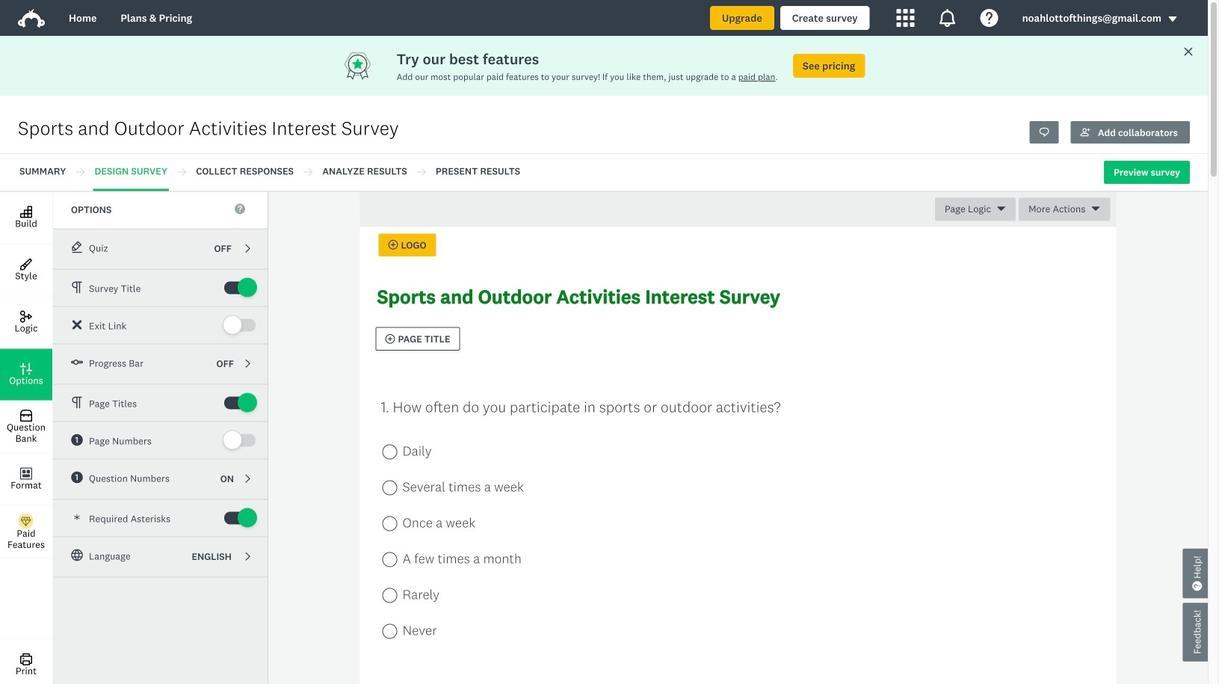 Task type: vqa. For each thing, say whether or not it's contained in the screenshot.
OUR
no



Task type: describe. For each thing, give the bounding box(es) containing it.
1 products icon image from the left
[[897, 9, 915, 27]]

rewards image
[[343, 51, 397, 81]]

surveymonkey logo image
[[18, 9, 45, 28]]

help icon image
[[981, 9, 999, 27]]



Task type: locate. For each thing, give the bounding box(es) containing it.
products icon image
[[897, 9, 915, 27], [939, 9, 957, 27]]

0 horizontal spatial products icon image
[[897, 9, 915, 27]]

dropdown arrow image
[[1168, 14, 1179, 24]]

1 horizontal spatial products icon image
[[939, 9, 957, 27]]

2 products icon image from the left
[[939, 9, 957, 27]]



